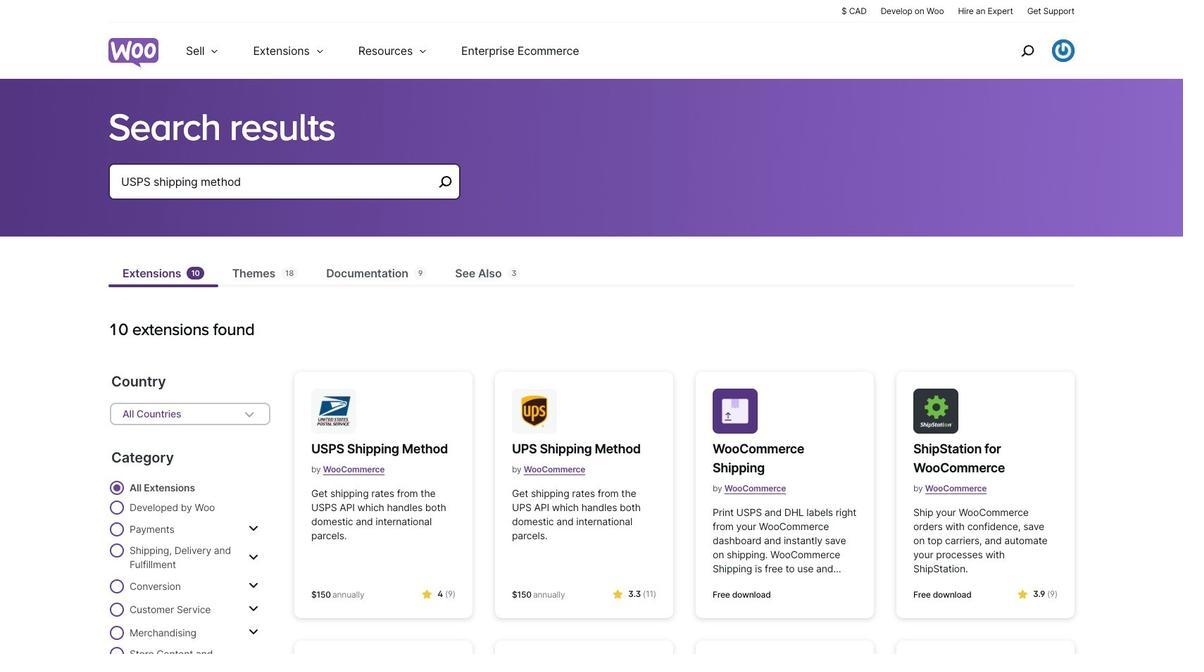 Task type: describe. For each thing, give the bounding box(es) containing it.
2 show subcategories image from the top
[[249, 627, 258, 638]]

3 show subcategories image from the top
[[249, 604, 258, 615]]

search image
[[1017, 39, 1039, 62]]

open account menu image
[[1053, 39, 1075, 62]]

Filter countries field
[[110, 403, 271, 426]]

2 show subcategories image from the top
[[249, 552, 258, 563]]



Task type: vqa. For each thing, say whether or not it's contained in the screenshot.
4th Show subcategories icon from the top of the page
yes



Task type: locate. For each thing, give the bounding box(es) containing it.
2 vertical spatial show subcategories image
[[249, 604, 258, 615]]

Search extensions search field
[[121, 172, 434, 192]]

angle down image
[[241, 406, 258, 423]]

None search field
[[109, 163, 461, 217]]

show subcategories image
[[249, 581, 258, 592], [249, 627, 258, 638]]

service navigation menu element
[[991, 28, 1075, 74]]

0 vertical spatial show subcategories image
[[249, 581, 258, 592]]

1 vertical spatial show subcategories image
[[249, 627, 258, 638]]

1 vertical spatial show subcategories image
[[249, 552, 258, 563]]

1 show subcategories image from the top
[[249, 581, 258, 592]]

0 vertical spatial show subcategories image
[[249, 524, 258, 535]]

show subcategories image
[[249, 524, 258, 535], [249, 552, 258, 563], [249, 604, 258, 615]]

1 show subcategories image from the top
[[249, 524, 258, 535]]



